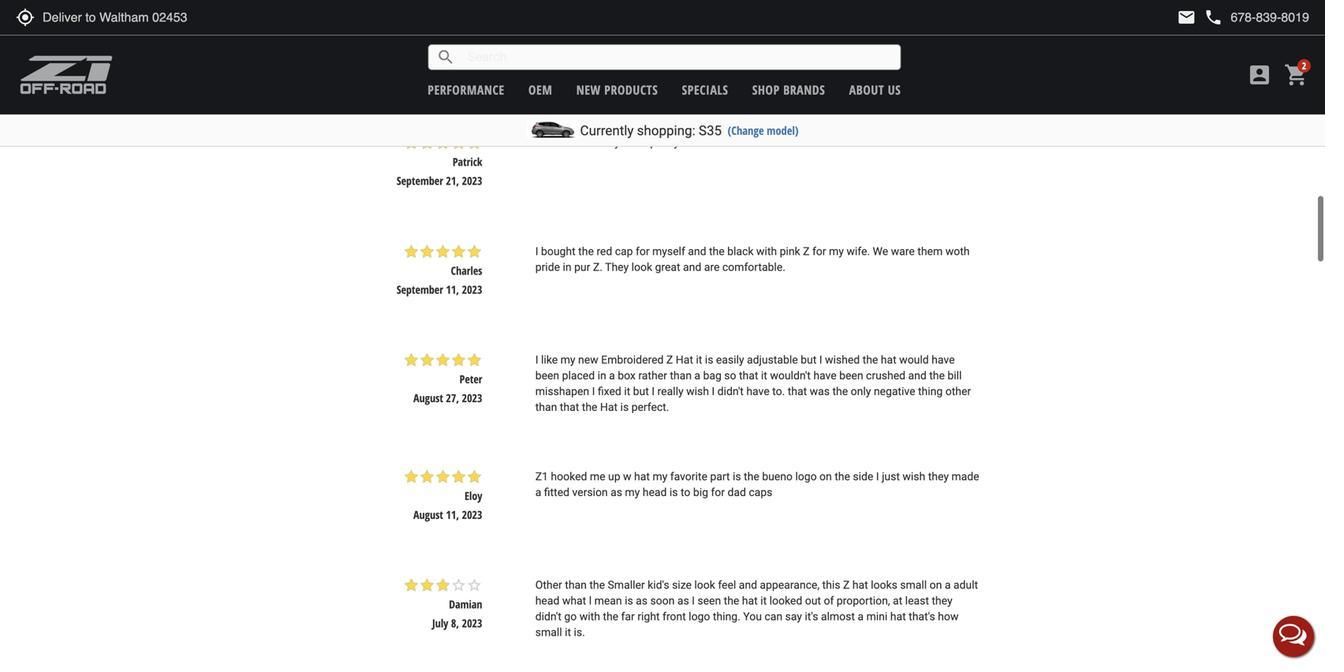 Task type: vqa. For each thing, say whether or not it's contained in the screenshot.


Task type: locate. For each thing, give the bounding box(es) containing it.
quality
[[565, 28, 597, 41], [647, 136, 679, 149]]

2023 inside the star star star star star eloy august 11, 2023
[[462, 507, 483, 522]]

hat
[[676, 354, 693, 367], [600, 401, 618, 414]]

1 vertical spatial than
[[536, 401, 557, 414]]

look down cap
[[632, 261, 653, 274]]

0 vertical spatial they
[[928, 470, 949, 483]]

for right pink at top right
[[813, 245, 827, 258]]

0 vertical spatial 11,
[[446, 282, 459, 297]]

hat.
[[682, 136, 701, 149]]

right
[[638, 610, 660, 623]]

i up pride
[[536, 245, 539, 258]]

it left is.
[[565, 626, 571, 639]]

than up really
[[670, 369, 692, 382]]

they
[[928, 470, 949, 483], [932, 595, 953, 608]]

other than the smaller kid's size look feel and appearance, this z hat looks small on a adult head what l mean is as soon as i seen the hat it looked out of proportion, at least they didn't go with the far right front logo thing. you can say it's almost a mini hat that's how small it is.
[[536, 579, 978, 639]]

0 vertical spatial september
[[397, 173, 443, 188]]

1 horizontal spatial been
[[840, 369, 864, 382]]

quality left hat.
[[647, 136, 679, 149]]

didn't left go
[[536, 610, 562, 623]]

they up how
[[932, 595, 953, 608]]

5 2023 from the top
[[462, 507, 483, 522]]

for inside the z1 hooked me up w hat my favorite part is the bueno logo on the side i just wish they made a fitted version as my head is to big for dad caps
[[711, 486, 725, 499]]

z up rather
[[667, 354, 673, 367]]

1 horizontal spatial hat
[[676, 354, 693, 367]]

0 horizontal spatial been
[[536, 369, 560, 382]]

1 vertical spatial head
[[536, 595, 560, 608]]

1 2023 from the top
[[462, 65, 483, 80]]

0 horizontal spatial in
[[563, 261, 572, 274]]

i inside other than the smaller kid's size look feel and appearance, this z hat looks small on a adult head what l mean is as soon as i seen the hat it looked out of proportion, at least they didn't go with the far right front logo thing. you can say it's almost a mini hat that's how small it is.
[[692, 595, 695, 608]]

6 2023 from the top
[[462, 616, 483, 631]]

small up least
[[901, 579, 927, 592]]

account_box
[[1247, 62, 1273, 88]]

2 vertical spatial than
[[565, 579, 587, 592]]

and right feel
[[739, 579, 757, 592]]

hat up really
[[676, 354, 693, 367]]

hat up crushed
[[881, 354, 897, 367]]

new up placed at left
[[578, 354, 599, 367]]

the up are
[[709, 245, 725, 258]]

1 vertical spatial wish
[[903, 470, 926, 483]]

0 horizontal spatial head
[[536, 595, 560, 608]]

my
[[639, 28, 654, 41], [829, 245, 844, 258], [561, 354, 576, 367], [653, 470, 668, 483], [625, 486, 640, 499]]

2023 down peter
[[462, 391, 483, 406]]

2 august from the top
[[414, 507, 443, 522]]

mail link
[[1178, 8, 1196, 27]]

hat right w
[[634, 470, 650, 483]]

1 vertical spatial didn't
[[536, 610, 562, 623]]

2023 down charles
[[462, 282, 483, 297]]

is up far
[[625, 595, 633, 608]]

that
[[739, 369, 759, 382], [788, 385, 807, 398], [560, 401, 579, 414]]

logo inside other than the smaller kid's size look feel and appearance, this z hat looks small on a adult head what l mean is as soon as i seen the hat it looked out of proportion, at least they didn't go with the far right front logo thing. you can say it's almost a mini hat that's how small it is.
[[689, 610, 710, 623]]

2023 for star star star star star eloy august 11, 2023
[[462, 507, 483, 522]]

0 horizontal spatial wish
[[687, 385, 709, 398]]

phone
[[1204, 8, 1223, 27]]

0 vertical spatial look
[[632, 261, 653, 274]]

that down wouldn't
[[788, 385, 807, 398]]

almost
[[821, 610, 855, 623]]

as
[[611, 486, 623, 499], [636, 595, 648, 608], [678, 595, 689, 608]]

2 11, from the top
[[446, 507, 459, 522]]

shopping_cart
[[1285, 62, 1310, 88]]

0 vertical spatial z
[[803, 245, 810, 258]]

new products
[[577, 81, 658, 98]]

11,
[[446, 282, 459, 297], [446, 507, 459, 522]]

is up dad
[[733, 470, 741, 483]]

logo
[[796, 470, 817, 483], [689, 610, 710, 623]]

star star star star star eloy august 11, 2023
[[404, 469, 483, 522]]

0 vertical spatial small
[[657, 28, 684, 41]]

logo right bueno
[[796, 470, 817, 483]]

dad
[[728, 486, 746, 499]]

good embroidery on a quality hat.
[[536, 136, 701, 149]]

september inside star star star star star charles september 11, 2023
[[397, 282, 443, 297]]

it down adjustable
[[761, 369, 768, 382]]

0 horizontal spatial have
[[747, 385, 770, 398]]

with up comfortable. in the right top of the page
[[757, 245, 777, 258]]

0 vertical spatial on
[[623, 136, 635, 149]]

z
[[803, 245, 810, 258], [667, 354, 673, 367], [843, 579, 850, 592]]

small left is.
[[536, 626, 562, 639]]

august inside star star star star star peter august 27, 2023
[[414, 391, 443, 406]]

1 vertical spatial logo
[[689, 610, 710, 623]]

in left pur
[[563, 261, 572, 274]]

head.
[[687, 28, 714, 41]]

this
[[823, 579, 841, 592]]

2023
[[462, 65, 483, 80], [462, 173, 483, 188], [462, 282, 483, 297], [462, 391, 483, 406], [462, 507, 483, 522], [462, 616, 483, 631]]

they left 'made'
[[928, 470, 949, 483]]

august
[[414, 391, 443, 406], [414, 507, 443, 522]]

easily
[[716, 354, 745, 367]]

the up crushed
[[863, 354, 878, 367]]

head down other
[[536, 595, 560, 608]]

z right the this
[[843, 579, 850, 592]]

0 vertical spatial quality
[[565, 28, 597, 41]]

for down the part
[[711, 486, 725, 499]]

1 vertical spatial that
[[788, 385, 807, 398]]

0 vertical spatial but
[[801, 354, 817, 367]]

september
[[397, 173, 443, 188], [397, 282, 443, 297]]

and left are
[[683, 261, 702, 274]]

1 horizontal spatial logo
[[796, 470, 817, 483]]

great quality and fits my small head.
[[536, 28, 714, 41]]

1 horizontal spatial that
[[739, 369, 759, 382]]

is inside other than the smaller kid's size look feel and appearance, this z hat looks small on a adult head what l mean is as soon as i seen the hat it looked out of proportion, at least they didn't go with the far right front logo thing. you can say it's almost a mini hat that's how small it is.
[[625, 595, 633, 608]]

look up seen
[[695, 579, 716, 592]]

3 2023 from the top
[[462, 282, 483, 297]]

2 been from the left
[[840, 369, 864, 382]]

0 vertical spatial didn't
[[718, 385, 744, 398]]

2023 down eloy
[[462, 507, 483, 522]]

1 vertical spatial z
[[667, 354, 673, 367]]

0 horizontal spatial hat
[[600, 401, 618, 414]]

2023 inside star star star star star charles september 11, 2023
[[462, 282, 483, 297]]

than up what
[[565, 579, 587, 592]]

oem link
[[529, 81, 553, 98]]

0 vertical spatial with
[[757, 245, 777, 258]]

0 horizontal spatial but
[[633, 385, 649, 398]]

2023 down the patrick
[[462, 173, 483, 188]]

that down misshapen
[[560, 401, 579, 414]]

myself
[[653, 245, 686, 258]]

so
[[725, 369, 737, 382]]

2 vertical spatial on
[[930, 579, 942, 592]]

and down would
[[909, 369, 927, 382]]

up
[[608, 470, 621, 483]]

0 vertical spatial head
[[643, 486, 667, 499]]

new left "products"
[[577, 81, 601, 98]]

2 september from the top
[[397, 282, 443, 297]]

1 vertical spatial look
[[695, 579, 716, 592]]

wish down bag
[[687, 385, 709, 398]]

1 horizontal spatial small
[[657, 28, 684, 41]]

but up perfect.
[[633, 385, 649, 398]]

feel
[[718, 579, 736, 592]]

2 horizontal spatial z
[[843, 579, 850, 592]]

1 vertical spatial hat
[[600, 401, 618, 414]]

1 horizontal spatial but
[[801, 354, 817, 367]]

1 horizontal spatial wish
[[903, 470, 926, 483]]

with inside i bought the red cap for myself and the black with pink z for my wife.  we ware them woth pride in pur z. they look great and are comfortable.
[[757, 245, 777, 258]]

1 horizontal spatial have
[[814, 369, 837, 382]]

been down the 'wished'
[[840, 369, 864, 382]]

2023 right 8,
[[462, 616, 483, 631]]

4 2023 from the top
[[462, 391, 483, 406]]

z inside other than the smaller kid's size look feel and appearance, this z hat looks small on a adult head what l mean is as soon as i seen the hat it looked out of proportion, at least they didn't go with the far right front logo thing. you can say it's almost a mini hat that's how small it is.
[[843, 579, 850, 592]]

1 august from the top
[[414, 391, 443, 406]]

0 horizontal spatial quality
[[565, 28, 597, 41]]

what
[[562, 595, 586, 608]]

0 vertical spatial wish
[[687, 385, 709, 398]]

didn't
[[718, 385, 744, 398], [536, 610, 562, 623]]

0 vertical spatial than
[[670, 369, 692, 382]]

about
[[850, 81, 885, 98]]

wished
[[825, 354, 860, 367]]

wife.
[[847, 245, 870, 258]]

have
[[932, 354, 955, 367], [814, 369, 837, 382], [747, 385, 770, 398]]

head left to at bottom right
[[643, 486, 667, 499]]

i inside i bought the red cap for myself and the black with pink z for my wife.  we ware them woth pride in pur z. they look great and are comfortable.
[[536, 245, 539, 258]]

2 vertical spatial have
[[747, 385, 770, 398]]

1 vertical spatial 11,
[[446, 507, 459, 522]]

2023 inside star star star star_border star_border damian july 8, 2023
[[462, 616, 483, 631]]

shopping_cart link
[[1281, 62, 1310, 88]]

search
[[437, 48, 456, 67]]

didn't down 'so'
[[718, 385, 744, 398]]

2023 inside star star star star star peter august 27, 2023
[[462, 391, 483, 406]]

star star star star star patrick september 21, 2023
[[397, 135, 483, 188]]

0 horizontal spatial small
[[536, 626, 562, 639]]

misshapen
[[536, 385, 590, 398]]

i down bag
[[712, 385, 715, 398]]

1 horizontal spatial than
[[565, 579, 587, 592]]

proportion,
[[837, 595, 890, 608]]

star
[[404, 26, 419, 42], [419, 26, 435, 42], [435, 26, 451, 42], [451, 26, 467, 42], [467, 26, 483, 42], [404, 135, 419, 151], [419, 135, 435, 151], [435, 135, 451, 151], [451, 135, 467, 151], [467, 135, 483, 151], [404, 244, 419, 260], [419, 244, 435, 260], [435, 244, 451, 260], [451, 244, 467, 260], [467, 244, 483, 260], [404, 352, 419, 368], [419, 352, 435, 368], [435, 352, 451, 368], [451, 352, 467, 368], [467, 352, 483, 368], [404, 469, 419, 485], [419, 469, 435, 485], [435, 469, 451, 485], [451, 469, 467, 485], [467, 469, 483, 485], [404, 578, 419, 593], [419, 578, 435, 593], [435, 578, 451, 593]]

oem
[[529, 81, 553, 98]]

been
[[536, 369, 560, 382], [840, 369, 864, 382]]

have left to.
[[747, 385, 770, 398]]

hat down fixed
[[600, 401, 618, 414]]

head
[[643, 486, 667, 499], [536, 595, 560, 608]]

11, inside star star star star star charles september 11, 2023
[[446, 282, 459, 297]]

2023 for star star star star_border star_border damian july 8, 2023
[[462, 616, 483, 631]]

a left box
[[609, 369, 615, 382]]

1 vertical spatial in
[[598, 369, 607, 382]]

11, inside the star star star star star eloy august 11, 2023
[[446, 507, 459, 522]]

on right embroidery
[[623, 136, 635, 149]]

products
[[605, 81, 658, 98]]

1 vertical spatial small
[[901, 579, 927, 592]]

quality right great
[[565, 28, 597, 41]]

hat inside the z1 hooked me up w hat my favorite part is the bueno logo on the side i just wish they made a fitted version as my head is to big for dad caps
[[634, 470, 650, 483]]

1 star_border from the left
[[451, 578, 467, 593]]

1 vertical spatial august
[[414, 507, 443, 522]]

1 vertical spatial new
[[578, 354, 599, 367]]

in
[[563, 261, 572, 274], [598, 369, 607, 382]]

on left side
[[820, 470, 832, 483]]

with down l
[[580, 610, 600, 623]]

currently shopping: s35 (change model)
[[580, 123, 799, 138]]

been down like
[[536, 369, 560, 382]]

i left seen
[[692, 595, 695, 608]]

my right like
[[561, 354, 576, 367]]

september inside star star star star star patrick september 21, 2023
[[397, 173, 443, 188]]

how
[[938, 610, 959, 623]]

2023 right 5, at top left
[[462, 65, 483, 80]]

2 vertical spatial z
[[843, 579, 850, 592]]

z right pink at top right
[[803, 245, 810, 258]]

2023 inside star star star star star lumeiry october 5, 2023
[[462, 65, 483, 80]]

the up thing
[[930, 369, 945, 382]]

about us
[[850, 81, 901, 98]]

than
[[670, 369, 692, 382], [536, 401, 557, 414], [565, 579, 587, 592]]

in up fixed
[[598, 369, 607, 382]]

(change
[[728, 123, 764, 138]]

1 vertical spatial september
[[397, 282, 443, 297]]

0 vertical spatial hat
[[676, 354, 693, 367]]

w
[[623, 470, 632, 483]]

0 horizontal spatial z
[[667, 354, 673, 367]]

as up right
[[636, 595, 648, 608]]

0 horizontal spatial didn't
[[536, 610, 562, 623]]

other
[[946, 385, 971, 398]]

about us link
[[850, 81, 901, 98]]

would
[[900, 354, 929, 367]]

than down misshapen
[[536, 401, 557, 414]]

0 horizontal spatial look
[[632, 261, 653, 274]]

october
[[415, 65, 449, 80]]

1 september from the top
[[397, 173, 443, 188]]

thing.
[[713, 610, 741, 623]]

l
[[589, 595, 592, 608]]

0 horizontal spatial that
[[560, 401, 579, 414]]

2 horizontal spatial on
[[930, 579, 942, 592]]

a
[[638, 136, 644, 149], [609, 369, 615, 382], [695, 369, 701, 382], [536, 486, 542, 499], [945, 579, 951, 592], [858, 610, 864, 623]]

logo inside the z1 hooked me up w hat my favorite part is the bueno logo on the side i just wish they made a fitted version as my head is to big for dad caps
[[796, 470, 817, 483]]

on left adult
[[930, 579, 942, 592]]

i left just
[[876, 470, 879, 483]]

z1 motorsports logo image
[[20, 55, 113, 95]]

peter
[[460, 372, 483, 387]]

head inside the z1 hooked me up w hat my favorite part is the bueno logo on the side i just wish they made a fitted version as my head is to big for dad caps
[[643, 486, 667, 499]]

0 horizontal spatial with
[[580, 610, 600, 623]]

august inside the star star star star star eloy august 11, 2023
[[414, 507, 443, 522]]

2023 inside star star star star star patrick september 21, 2023
[[462, 173, 483, 188]]

1 horizontal spatial in
[[598, 369, 607, 382]]

0 vertical spatial have
[[932, 354, 955, 367]]

small up search search box
[[657, 28, 684, 41]]

1 vertical spatial they
[[932, 595, 953, 608]]

wish right just
[[903, 470, 926, 483]]

1 horizontal spatial on
[[820, 470, 832, 483]]

new
[[577, 81, 601, 98], [578, 354, 599, 367]]

z.
[[593, 261, 603, 274]]

star_border
[[451, 578, 467, 593], [467, 578, 483, 593]]

1 horizontal spatial didn't
[[718, 385, 744, 398]]

1 horizontal spatial with
[[757, 245, 777, 258]]

2 2023 from the top
[[462, 173, 483, 188]]

2 horizontal spatial than
[[670, 369, 692, 382]]

2023 for star star star star star lumeiry october 5, 2023
[[462, 65, 483, 80]]

(change model) link
[[728, 123, 799, 138]]

that right 'so'
[[739, 369, 759, 382]]

shop
[[753, 81, 780, 98]]

wish inside i like my new embroidered z hat it is easily adjustable but i wished the hat would have been placed in a box rather than a bag so that it wouldn't have been crushed and the bill misshapen i fixed it but i really wish i didn't have to. that was the only negative thing other than that the hat is perfect.
[[687, 385, 709, 398]]

1 horizontal spatial z
[[803, 245, 810, 258]]

0 horizontal spatial as
[[611, 486, 623, 499]]

0 vertical spatial logo
[[796, 470, 817, 483]]

0 vertical spatial august
[[414, 391, 443, 406]]

z inside i like my new embroidered z hat it is easily adjustable but i wished the hat would have been placed in a box rather than a bag so that it wouldn't have been crushed and the bill misshapen i fixed it but i really wish i didn't have to. that was the only negative thing other than that the hat is perfect.
[[667, 354, 673, 367]]

it down box
[[624, 385, 631, 398]]

logo down seen
[[689, 610, 710, 623]]

1 horizontal spatial for
[[711, 486, 725, 499]]

1 horizontal spatial head
[[643, 486, 667, 499]]

as down size
[[678, 595, 689, 608]]

1 11, from the top
[[446, 282, 459, 297]]

s35
[[699, 123, 722, 138]]

1 vertical spatial with
[[580, 610, 600, 623]]

11, for star star star star star eloy august 11, 2023
[[446, 507, 459, 522]]

have up bill
[[932, 354, 955, 367]]

but up wouldn't
[[801, 354, 817, 367]]

2 horizontal spatial as
[[678, 595, 689, 608]]

0 horizontal spatial logo
[[689, 610, 710, 623]]

with
[[757, 245, 777, 258], [580, 610, 600, 623]]

have up was
[[814, 369, 837, 382]]

my left "wife." on the top of page
[[829, 245, 844, 258]]

us
[[888, 81, 901, 98]]

0 vertical spatial in
[[563, 261, 572, 274]]

1 vertical spatial quality
[[647, 136, 679, 149]]

1 vertical spatial on
[[820, 470, 832, 483]]

1 horizontal spatial look
[[695, 579, 716, 592]]

i like my new embroidered z hat it is easily adjustable but i wished the hat would have been placed in a box rather than a bag so that it wouldn't have been crushed and the bill misshapen i fixed it but i really wish i didn't have to. that was the only negative thing other than that the hat is perfect.
[[536, 354, 971, 414]]

a left adult
[[945, 579, 951, 592]]



Task type: describe. For each thing, give the bounding box(es) containing it.
they inside the z1 hooked me up w hat my favorite part is the bueno logo on the side i just wish they made a fitted version as my head is to big for dad caps
[[928, 470, 949, 483]]

bill
[[948, 369, 962, 382]]

model)
[[767, 123, 799, 138]]

2 horizontal spatial have
[[932, 354, 955, 367]]

0 horizontal spatial for
[[636, 245, 650, 258]]

kid's
[[648, 579, 670, 592]]

we
[[873, 245, 889, 258]]

they
[[605, 261, 629, 274]]

my inside i like my new embroidered z hat it is easily adjustable but i wished the hat would have been placed in a box rather than a bag so that it wouldn't have been crushed and the bill misshapen i fixed it but i really wish i didn't have to. that was the only negative thing other than that the hat is perfect.
[[561, 354, 576, 367]]

the right was
[[833, 385, 848, 398]]

rather
[[639, 369, 667, 382]]

it's
[[805, 610, 819, 623]]

part
[[710, 470, 730, 483]]

mean
[[595, 595, 622, 608]]

and left "fits"
[[600, 28, 619, 41]]

big
[[693, 486, 709, 499]]

i left fixed
[[592, 385, 595, 398]]

2023 for star star star star star peter august 27, 2023
[[462, 391, 483, 406]]

fitted
[[544, 486, 570, 499]]

is up bag
[[705, 354, 714, 367]]

as inside the z1 hooked me up w hat my favorite part is the bueno logo on the side i just wish they made a fitted version as my head is to big for dad caps
[[611, 486, 623, 499]]

front
[[663, 610, 686, 623]]

star star star star_border star_border damian july 8, 2023
[[404, 578, 483, 631]]

a inside the z1 hooked me up w hat my favorite part is the bueno logo on the side i just wish they made a fitted version as my head is to big for dad caps
[[536, 486, 542, 499]]

great
[[536, 28, 562, 41]]

8,
[[451, 616, 459, 631]]

august for star star star star star peter august 27, 2023
[[414, 391, 443, 406]]

didn't inside other than the smaller kid's size look feel and appearance, this z hat looks small on a adult head what l mean is as soon as i seen the hat it looked out of proportion, at least they didn't go with the far right front logo thing. you can say it's almost a mini hat that's how small it is.
[[536, 610, 562, 623]]

perfect.
[[632, 401, 669, 414]]

shopping:
[[637, 123, 696, 138]]

performance link
[[428, 81, 505, 98]]

on inside the z1 hooked me up w hat my favorite part is the bueno logo on the side i just wish they made a fitted version as my head is to big for dad caps
[[820, 470, 832, 483]]

and inside other than the smaller kid's size look feel and appearance, this z hat looks small on a adult head what l mean is as soon as i seen the hat it looked out of proportion, at least they didn't go with the far right front logo thing. you can say it's almost a mini hat that's how small it is.
[[739, 579, 757, 592]]

looked
[[770, 595, 803, 608]]

my left favorite
[[653, 470, 668, 483]]

you
[[743, 610, 762, 623]]

it up can
[[761, 595, 767, 608]]

red
[[597, 245, 612, 258]]

on inside other than the smaller kid's size look feel and appearance, this z hat looks small on a adult head what l mean is as soon as i seen the hat it looked out of proportion, at least they didn't go with the far right front logo thing. you can say it's almost a mini hat that's how small it is.
[[930, 579, 942, 592]]

embroidery
[[565, 136, 620, 149]]

hat up you
[[742, 595, 758, 608]]

2 star_border from the left
[[467, 578, 483, 593]]

it left easily
[[696, 354, 703, 367]]

pride
[[536, 261, 560, 274]]

great
[[655, 261, 681, 274]]

september for star star star star star patrick september 21, 2023
[[397, 173, 443, 188]]

i left like
[[536, 354, 539, 367]]

specials
[[682, 81, 729, 98]]

lumeiry
[[448, 46, 483, 61]]

star star star star star charles september 11, 2023
[[397, 244, 483, 297]]

fits
[[621, 28, 637, 41]]

they inside other than the smaller kid's size look feel and appearance, this z hat looks small on a adult head what l mean is as soon as i seen the hat it looked out of proportion, at least they didn't go with the far right front logo thing. you can say it's almost a mini hat that's how small it is.
[[932, 595, 953, 608]]

look inside other than the smaller kid's size look feel and appearance, this z hat looks small on a adult head what l mean is as soon as i seen the hat it looked out of proportion, at least they didn't go with the far right front logo thing. you can say it's almost a mini hat that's how small it is.
[[695, 579, 716, 592]]

5,
[[451, 65, 459, 80]]

bought
[[541, 245, 576, 258]]

adult
[[954, 579, 978, 592]]

favorite
[[670, 470, 708, 483]]

hat down the at
[[891, 610, 906, 623]]

to
[[681, 486, 691, 499]]

my inside i bought the red cap for myself and the black with pink z for my wife.  we ware them woth pride in pur z. they look great and are comfortable.
[[829, 245, 844, 258]]

look inside i bought the red cap for myself and the black with pink z for my wife.  we ware them woth pride in pur z. they look great and are comfortable.
[[632, 261, 653, 274]]

star star star star star lumeiry october 5, 2023
[[404, 26, 483, 80]]

looks
[[871, 579, 898, 592]]

the down misshapen
[[582, 401, 598, 414]]

of
[[824, 595, 834, 608]]

the down mean
[[603, 610, 619, 623]]

with inside other than the smaller kid's size look feel and appearance, this z hat looks small on a adult head what l mean is as soon as i seen the hat it looked out of proportion, at least they didn't go with the far right front logo thing. you can say it's almost a mini hat that's how small it is.
[[580, 610, 600, 623]]

good
[[536, 136, 562, 149]]

brands
[[784, 81, 826, 98]]

my right "fits"
[[639, 28, 654, 41]]

that's
[[909, 610, 936, 623]]

2 horizontal spatial small
[[901, 579, 927, 592]]

embroidered
[[601, 354, 664, 367]]

27,
[[446, 391, 459, 406]]

and inside i like my new embroidered z hat it is easily adjustable but i wished the hat would have been placed in a box rather than a bag so that it wouldn't have been crushed and the bill misshapen i fixed it but i really wish i didn't have to. that was the only negative thing other than that the hat is perfect.
[[909, 369, 927, 382]]

didn't inside i like my new embroidered z hat it is easily adjustable but i wished the hat would have been placed in a box rather than a bag so that it wouldn't have been crushed and the bill misshapen i fixed it but i really wish i didn't have to. that was the only negative thing other than that the hat is perfect.
[[718, 385, 744, 398]]

2023 for star star star star star patrick september 21, 2023
[[462, 173, 483, 188]]

patrick
[[453, 154, 483, 169]]

0 horizontal spatial on
[[623, 136, 635, 149]]

pur
[[574, 261, 591, 274]]

eloy
[[465, 488, 483, 503]]

Search search field
[[456, 45, 901, 69]]

21,
[[446, 173, 459, 188]]

0 horizontal spatial than
[[536, 401, 557, 414]]

fixed
[[598, 385, 622, 398]]

i down rather
[[652, 385, 655, 398]]

i left the 'wished'
[[820, 354, 823, 367]]

1 vertical spatial but
[[633, 385, 649, 398]]

phone link
[[1204, 8, 1310, 27]]

shop brands link
[[753, 81, 826, 98]]

august for star star star star star eloy august 11, 2023
[[414, 507, 443, 522]]

box
[[618, 369, 636, 382]]

far
[[621, 610, 635, 623]]

the up l
[[590, 579, 605, 592]]

a left bag
[[695, 369, 701, 382]]

in inside i bought the red cap for myself and the black with pink z for my wife.  we ware them woth pride in pur z. they look great and are comfortable.
[[563, 261, 572, 274]]

the up pur
[[578, 245, 594, 258]]

1 vertical spatial have
[[814, 369, 837, 382]]

other
[[536, 579, 562, 592]]

really
[[658, 385, 684, 398]]

my down w
[[625, 486, 640, 499]]

2 vertical spatial small
[[536, 626, 562, 639]]

the up caps at the right of page
[[744, 470, 760, 483]]

made
[[952, 470, 980, 483]]

pink
[[780, 245, 801, 258]]

new products link
[[577, 81, 658, 98]]

and up are
[[688, 245, 707, 258]]

0 vertical spatial new
[[577, 81, 601, 98]]

is down fixed
[[621, 401, 629, 414]]

wish inside the z1 hooked me up w hat my favorite part is the bueno logo on the side i just wish they made a fitted version as my head is to big for dad caps
[[903, 470, 926, 483]]

a down the proportion,
[[858, 610, 864, 623]]

damian
[[449, 597, 483, 612]]

soon
[[651, 595, 675, 608]]

adjustable
[[747, 354, 798, 367]]

i inside the z1 hooked me up w hat my favorite part is the bueno logo on the side i just wish they made a fitted version as my head is to big for dad caps
[[876, 470, 879, 483]]

1 horizontal spatial quality
[[647, 136, 679, 149]]

just
[[882, 470, 900, 483]]

smaller
[[608, 579, 645, 592]]

can
[[765, 610, 783, 623]]

is left to at bottom right
[[670, 486, 678, 499]]

z inside i bought the red cap for myself and the black with pink z for my wife.  we ware them woth pride in pur z. they look great and are comfortable.
[[803, 245, 810, 258]]

like
[[541, 354, 558, 367]]

2 horizontal spatial that
[[788, 385, 807, 398]]

0 vertical spatial that
[[739, 369, 759, 382]]

ware
[[891, 245, 915, 258]]

2 horizontal spatial for
[[813, 245, 827, 258]]

2023 for star star star star star charles september 11, 2023
[[462, 282, 483, 297]]

thing
[[918, 385, 943, 398]]

new inside i like my new embroidered z hat it is easily adjustable but i wished the hat would have been placed in a box rather than a bag so that it wouldn't have been crushed and the bill misshapen i fixed it but i really wish i didn't have to. that was the only negative thing other than that the hat is perfect.
[[578, 354, 599, 367]]

a right currently
[[638, 136, 644, 149]]

at
[[893, 595, 903, 608]]

negative
[[874, 385, 916, 398]]

out
[[805, 595, 821, 608]]

my_location
[[16, 8, 35, 27]]

bueno
[[762, 470, 793, 483]]

september for star star star star star charles september 11, 2023
[[397, 282, 443, 297]]

the left side
[[835, 470, 851, 483]]

me
[[590, 470, 606, 483]]

appearance,
[[760, 579, 820, 592]]

mini
[[867, 610, 888, 623]]

hooked
[[551, 470, 587, 483]]

2 vertical spatial that
[[560, 401, 579, 414]]

seen
[[698, 595, 721, 608]]

11, for star star star star star charles september 11, 2023
[[446, 282, 459, 297]]

hat up the proportion,
[[853, 579, 868, 592]]

in inside i like my new embroidered z hat it is easily adjustable but i wished the hat would have been placed in a box rather than a bag so that it wouldn't have been crushed and the bill misshapen i fixed it but i really wish i didn't have to. that was the only negative thing other than that the hat is perfect.
[[598, 369, 607, 382]]

the down feel
[[724, 595, 740, 608]]

than inside other than the smaller kid's size look feel and appearance, this z hat looks small on a adult head what l mean is as soon as i seen the hat it looked out of proportion, at least they didn't go with the far right front logo thing. you can say it's almost a mini hat that's how small it is.
[[565, 579, 587, 592]]

placed
[[562, 369, 595, 382]]

1 horizontal spatial as
[[636, 595, 648, 608]]

1 been from the left
[[536, 369, 560, 382]]

head inside other than the smaller kid's size look feel and appearance, this z hat looks small on a adult head what l mean is as soon as i seen the hat it looked out of proportion, at least they didn't go with the far right front logo thing. you can say it's almost a mini hat that's how small it is.
[[536, 595, 560, 608]]

comfortable.
[[723, 261, 786, 274]]

crushed
[[866, 369, 906, 382]]

hat inside i like my new embroidered z hat it is easily adjustable but i wished the hat would have been placed in a box rather than a bag so that it wouldn't have been crushed and the bill misshapen i fixed it but i really wish i didn't have to. that was the only negative thing other than that the hat is perfect.
[[881, 354, 897, 367]]

mail
[[1178, 8, 1196, 27]]

least
[[906, 595, 929, 608]]



